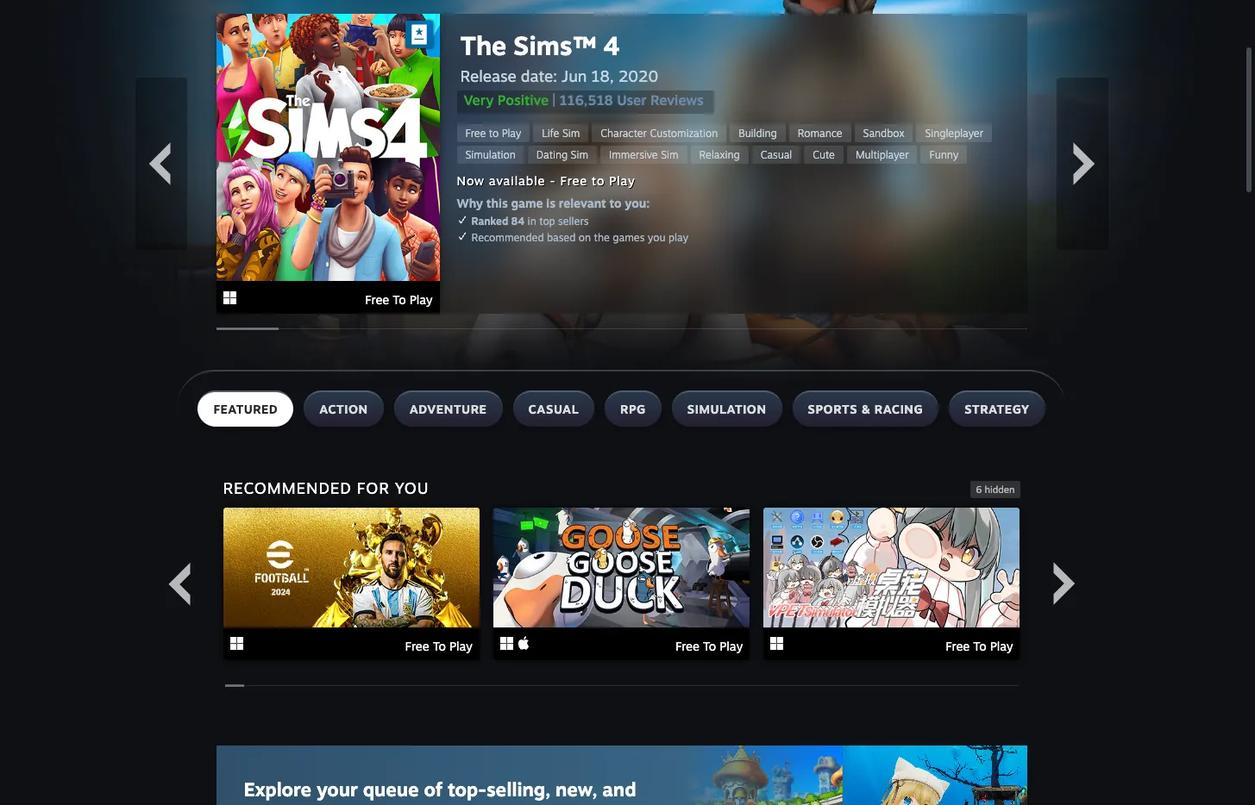 Task type: locate. For each thing, give the bounding box(es) containing it.
cute
[[813, 148, 835, 161]]

1 vertical spatial simulation
[[687, 402, 767, 417]]

play right games
[[669, 231, 689, 244]]

2020
[[619, 66, 659, 85]]

you
[[648, 231, 666, 244], [469, 803, 502, 806]]

new,
[[556, 778, 597, 802]]

simulation
[[465, 148, 516, 161], [687, 402, 767, 417]]

the sims™ 4 link
[[460, 29, 714, 61]]

0 horizontal spatial recommended
[[223, 479, 352, 498]]

the
[[460, 29, 507, 61]]

for
[[357, 479, 390, 498]]

0 vertical spatial recommended
[[472, 231, 544, 244]]

0 horizontal spatial you
[[469, 803, 502, 806]]

1 vertical spatial and
[[551, 803, 584, 806]]

0 vertical spatial casual
[[761, 148, 792, 161]]

sim inside immersive sim 'link'
[[661, 148, 679, 161]]

sim
[[562, 127, 580, 140], [571, 148, 588, 161], [661, 148, 679, 161]]

immersive
[[609, 148, 658, 161]]

you
[[395, 479, 429, 498]]

0 vertical spatial simulation
[[465, 148, 516, 161]]

free to play for efootball™ 2024 image
[[405, 639, 473, 654]]

customization
[[650, 127, 718, 140]]

character
[[601, 127, 647, 140]]

casual left the rpg
[[529, 402, 579, 417]]

0 vertical spatial previous image
[[138, 142, 181, 186]]

character customization link
[[592, 124, 727, 142]]

based
[[547, 231, 576, 244]]

free to play link
[[216, 14, 440, 317], [223, 508, 480, 663], [493, 508, 750, 663], [764, 508, 1020, 663]]

dating sim link
[[528, 146, 597, 164]]

you:
[[625, 196, 650, 211]]

0 vertical spatial next image
[[1063, 142, 1106, 186]]

previous image for top next image
[[138, 142, 181, 186]]

why
[[457, 196, 483, 211]]

very
[[464, 91, 494, 109]]

to for efootball™ 2024 image
[[433, 639, 446, 654]]

&
[[861, 402, 871, 417]]

0 horizontal spatial play
[[508, 803, 545, 806]]

to for goose goose duck "image"
[[703, 639, 716, 654]]

sim for dating sim
[[571, 148, 588, 161]]

your
[[317, 778, 358, 802]]

sim inside life sim link
[[562, 127, 580, 140]]

0 horizontal spatial simulation
[[465, 148, 516, 161]]

play
[[502, 127, 521, 140], [609, 173, 636, 188], [410, 293, 433, 307], [449, 639, 473, 654], [720, 639, 743, 654], [990, 639, 1013, 654]]

why this game is relevant to you:
[[457, 196, 650, 211]]

relaxing
[[699, 148, 740, 161]]

building
[[739, 127, 777, 140]]

you down top-
[[469, 803, 502, 806]]

0 vertical spatial play
[[669, 231, 689, 244]]

sim right 'dating'
[[571, 148, 588, 161]]

1 vertical spatial play
[[508, 803, 545, 806]]

1 vertical spatial you
[[469, 803, 502, 806]]

romance
[[798, 127, 843, 140]]

you right games
[[648, 231, 666, 244]]

action
[[319, 402, 368, 417]]

to up simulation link
[[489, 127, 499, 140]]

goose goose duck image
[[493, 508, 750, 628]]

free to play
[[365, 293, 433, 307], [405, 639, 473, 654], [675, 639, 743, 654], [946, 639, 1013, 654]]

1 horizontal spatial play
[[669, 231, 689, 244]]

0 horizontal spatial casual
[[529, 402, 579, 417]]

sandbox
[[863, 127, 905, 140]]

to inside explore your queue of top-selling, new, and similar products to what you play and use o
[[395, 803, 414, 806]]

romance link
[[789, 124, 851, 142]]

recommended for recommended for you
[[223, 479, 352, 498]]

the
[[594, 231, 610, 244]]

in
[[528, 215, 536, 228]]

play
[[669, 231, 689, 244], [508, 803, 545, 806]]

and
[[602, 778, 636, 802], [551, 803, 584, 806]]

sellers
[[558, 215, 589, 228]]

date:
[[521, 66, 557, 85]]

previous image
[[138, 142, 181, 186], [157, 563, 201, 606]]

selling,
[[487, 778, 551, 802]]

free
[[465, 127, 486, 140], [560, 173, 588, 188], [365, 293, 389, 307], [405, 639, 429, 654], [675, 639, 700, 654], [946, 639, 970, 654]]

multiplayer link
[[847, 146, 918, 164]]

4
[[603, 29, 620, 61]]

1 horizontal spatial simulation
[[687, 402, 767, 417]]

-
[[550, 173, 556, 188]]

84
[[511, 215, 525, 228]]

sim down character customization
[[661, 148, 679, 161]]

racing
[[875, 402, 923, 417]]

1 horizontal spatial recommended
[[472, 231, 544, 244]]

of
[[424, 778, 443, 802]]

relaxing link
[[691, 146, 749, 164]]

play down selling,
[[508, 803, 545, 806]]

recommended left for
[[223, 479, 352, 498]]

0 horizontal spatial and
[[551, 803, 584, 806]]

what
[[419, 803, 464, 806]]

dating sim
[[536, 148, 588, 161]]

to
[[489, 127, 499, 140], [592, 173, 605, 188], [610, 196, 622, 211], [395, 803, 414, 806]]

sim right life
[[562, 127, 580, 140]]

1 vertical spatial recommended
[[223, 479, 352, 498]]

1 vertical spatial previous image
[[157, 563, 201, 606]]

and down new,
[[551, 803, 584, 806]]

casual down building link on the top
[[761, 148, 792, 161]]

1 horizontal spatial you
[[648, 231, 666, 244]]

recommended down the 84
[[472, 231, 544, 244]]

1 horizontal spatial and
[[602, 778, 636, 802]]

this
[[486, 196, 508, 211]]

funny
[[930, 148, 959, 161]]

and up use
[[602, 778, 636, 802]]

6
[[976, 484, 982, 496]]

explore
[[244, 778, 311, 802]]

now
[[457, 173, 485, 188]]

user
[[617, 91, 647, 109]]

ranked 84 in top sellers
[[472, 215, 589, 228]]

character customization
[[601, 127, 718, 140]]

available
[[489, 173, 546, 188]]

to down queue
[[395, 803, 414, 806]]

sim inside dating sim link
[[571, 148, 588, 161]]

casual link
[[752, 146, 801, 164]]

sandbox link
[[855, 124, 913, 142]]

sports & racing
[[808, 402, 923, 417]]

to
[[393, 293, 406, 307], [433, 639, 446, 654], [703, 639, 716, 654], [973, 639, 987, 654]]

positive
[[498, 91, 549, 109]]

similar
[[244, 803, 304, 806]]

explore your queue of top-selling, new, and similar products to what you play and use o
[[244, 778, 649, 806]]

next image
[[1063, 142, 1106, 186], [1043, 563, 1086, 606]]



Task type: describe. For each thing, give the bounding box(es) containing it.
life sim link
[[533, 124, 589, 142]]

rpg
[[620, 402, 646, 417]]

0 vertical spatial and
[[602, 778, 636, 802]]

previous image for the bottommost next image
[[157, 563, 201, 606]]

queue
[[363, 778, 419, 802]]

hidden
[[985, 484, 1015, 496]]

top
[[539, 215, 555, 228]]

top-
[[448, 778, 487, 802]]

relevant
[[559, 196, 606, 211]]

sim for life sim
[[562, 127, 580, 140]]

116,518
[[559, 91, 613, 109]]

adventure
[[410, 402, 487, 417]]

6 hidden
[[976, 484, 1015, 496]]

jun
[[562, 66, 587, 85]]

game
[[511, 196, 543, 211]]

dating
[[536, 148, 568, 161]]

immersive sim link
[[600, 146, 687, 164]]

life
[[542, 127, 559, 140]]

simulation inside singleplayer simulation
[[465, 148, 516, 161]]

use
[[590, 803, 621, 806]]

strategy
[[965, 402, 1030, 417]]

reviews
[[650, 91, 704, 109]]

singleplayer simulation
[[465, 127, 984, 161]]

singleplayer
[[925, 127, 984, 140]]

recommended for you
[[223, 479, 429, 498]]

1 vertical spatial next image
[[1043, 563, 1086, 606]]

now available - free to play
[[457, 173, 636, 188]]

products
[[309, 803, 390, 806]]

multiplayer
[[856, 148, 909, 161]]

1 horizontal spatial casual
[[761, 148, 792, 161]]

0 vertical spatial you
[[648, 231, 666, 244]]

the sims™ 4 image
[[216, 14, 440, 281]]

vpet simulator image
[[764, 508, 1020, 628]]

games
[[613, 231, 645, 244]]

|
[[552, 91, 556, 109]]

release
[[460, 66, 517, 85]]

life sim
[[542, 127, 580, 140]]

free to play
[[465, 127, 521, 140]]

play inside explore your queue of top-selling, new, and similar products to what you play and use o
[[508, 803, 545, 806]]

funny link
[[921, 146, 967, 164]]

efootball™ 2024 image
[[223, 508, 480, 628]]

building link
[[730, 124, 786, 142]]

singleplayer link
[[917, 124, 992, 142]]

to for the vpet simulator image
[[973, 639, 987, 654]]

ranked
[[472, 215, 508, 228]]

cute link
[[804, 146, 844, 164]]

18,
[[591, 66, 614, 85]]

to up "relevant"
[[592, 173, 605, 188]]

featured
[[213, 402, 278, 417]]

sports
[[808, 402, 858, 417]]

is
[[546, 196, 556, 211]]

sims™
[[514, 29, 596, 61]]

recommended based on the games you play
[[472, 231, 689, 244]]

to left the you:
[[610, 196, 622, 211]]

the sims™ 4 release date: jun 18, 2020 very positive | 116,518 user reviews
[[460, 29, 704, 109]]

simulation link
[[457, 146, 524, 164]]

immersive sim
[[609, 148, 679, 161]]

recommended for recommended based on the games you play
[[472, 231, 544, 244]]

free to play for the vpet simulator image
[[946, 639, 1013, 654]]

free to play link
[[457, 124, 530, 142]]

1 vertical spatial casual
[[529, 402, 579, 417]]

on
[[579, 231, 591, 244]]

sim for immersive sim
[[661, 148, 679, 161]]

you inside explore your queue of top-selling, new, and similar products to what you play and use o
[[469, 803, 502, 806]]

free to play for goose goose duck "image"
[[675, 639, 743, 654]]



Task type: vqa. For each thing, say whether or not it's contained in the screenshot.
other
no



